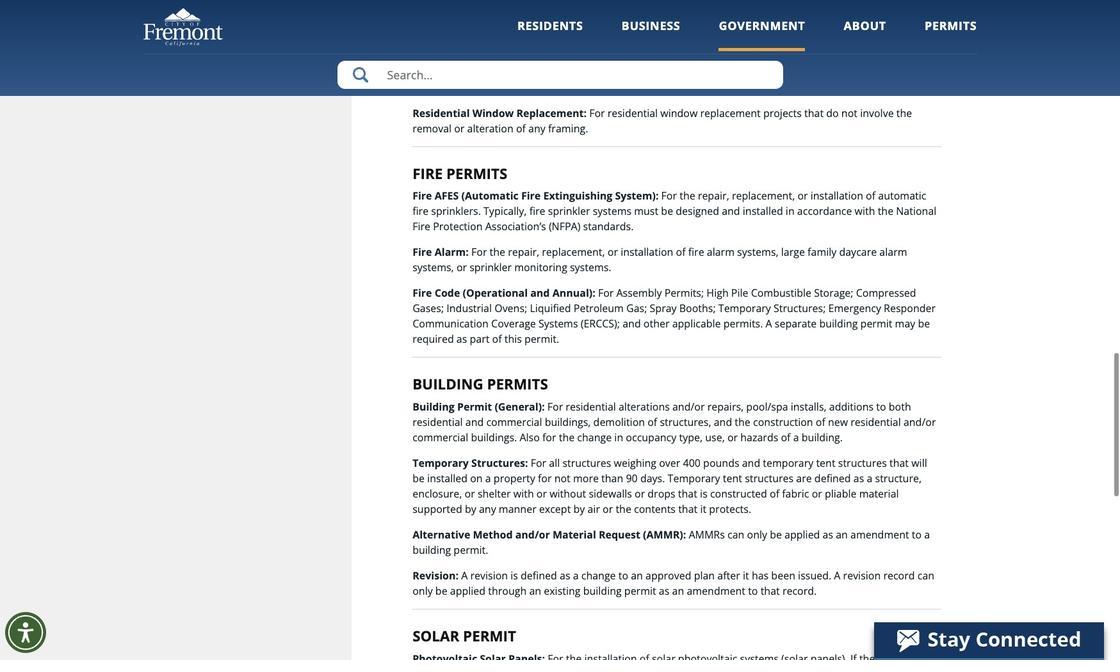 Task type: locate. For each thing, give the bounding box(es) containing it.
pump
[[734, 80, 761, 95]]

the down "automatic"
[[878, 204, 893, 219]]

1 horizontal spatial applied
[[785, 528, 820, 542]]

0 horizontal spatial amendment
[[687, 585, 745, 599]]

1 vertical spatial permits
[[487, 375, 548, 395]]

0 vertical spatial with
[[855, 204, 875, 219]]

structures;
[[774, 302, 826, 316]]

1 residential from the top
[[413, 9, 470, 23]]

0 vertical spatial sprinkler
[[548, 204, 590, 219]]

systems, down fire alarm:
[[413, 261, 454, 275]]

1 horizontal spatial water
[[533, 65, 561, 79]]

for inside for assembly permits; high pile combustible storage; compressed gases; industrial ovens; liquified petroleum gas; spray booths; temporary structures; emergency responder communication coverage systems (erccs); and other applicable permits. a separate building permit may be required as part of this permit.
[[598, 286, 614, 301]]

0 horizontal spatial installation
[[621, 245, 673, 260]]

for residential kitchen and/or bathroom remodel projects that do not involve the removal or alteration of any walls.
[[413, 9, 917, 38]]

or inside for residential window replacement projects that do not involve the removal or alteration of any framing.
[[454, 121, 465, 136]]

removal down addition
[[413, 121, 452, 136]]

installation inside for the repair, replacement, or installation of automatic fire sprinklers. typically, fire sprinkler systems must be designed and installed in accordance with the national fire protection association's (nfpa) standards.
[[811, 189, 863, 203]]

separate
[[775, 317, 817, 331]]

building down request
[[583, 585, 622, 599]]

amendment
[[850, 528, 909, 542], [687, 585, 745, 599]]

commercial down building
[[413, 431, 468, 445]]

commercial down (general):
[[486, 416, 542, 430]]

of inside for all structures weighing over 400 pounds and temporary tent structures that will be installed on a property for not more than 90 days. temporary tent structures are defined as a structure, enclosure, or shelter with or without sidewalls or drops that is constructed of fabric or pliable material supported by any manner except by air or the contents that it protects.
[[770, 487, 779, 501]]

2 vertical spatial applicable
[[672, 317, 721, 331]]

over
[[659, 457, 680, 471]]

1 vertical spatial installation
[[621, 245, 673, 260]]

permit. down the "systems"
[[525, 333, 559, 347]]

any down the 'replacement:'
[[528, 121, 545, 136]]

1 vertical spatial permit.
[[454, 544, 488, 558]]

alarm up high
[[707, 245, 735, 260]]

fabric
[[782, 487, 809, 501]]

with up manner
[[513, 487, 534, 501]]

supported
[[413, 503, 462, 517]]

only
[[747, 528, 767, 542], [413, 585, 433, 599]]

an right "through"
[[529, 585, 541, 599]]

do inside for residential kitchen and/or bathroom remodel projects that do not involve the removal or alteration of any walls.
[[476, 24, 488, 38]]

of up permits;
[[676, 245, 686, 260]]

1 alarm from the left
[[707, 245, 735, 260]]

for inside for residential kitchen and/or bathroom remodel projects that do not involve the removal or alteration of any walls.
[[682, 9, 698, 23]]

1 vertical spatial any
[[528, 121, 545, 136]]

accordance
[[797, 204, 852, 219]]

or right use, in the right of the page
[[727, 431, 738, 445]]

2 residential from the top
[[413, 50, 470, 64]]

manner
[[499, 503, 536, 517]]

2 horizontal spatial involve
[[860, 106, 894, 120]]

0 vertical spatial in
[[583, 65, 592, 79]]

residents link
[[517, 18, 583, 51]]

1 vertical spatial not
[[593, 80, 609, 95]]

constructed
[[710, 487, 767, 501]]

fire inside for the repair, replacement, or installation of automatic fire sprinklers. typically, fire sprinkler systems must be designed and installed in accordance with the national fire protection association's (nfpa) standards.
[[413, 220, 430, 234]]

do down heaters.
[[826, 106, 839, 120]]

1 vertical spatial residential
[[413, 50, 470, 64]]

1 horizontal spatial not
[[554, 472, 570, 486]]

is down 400
[[700, 487, 707, 501]]

existing inside a revision is defined as a change to an approved plan after it has been issued. a revision record can only be applied through an existing building permit as an amendment to that record.
[[544, 585, 581, 599]]

1 vertical spatial applied
[[450, 585, 485, 599]]

permits up the (automatic
[[446, 164, 507, 184]]

that up heaters.
[[808, 65, 826, 79]]

residential up the buildings,
[[566, 400, 616, 414]]

as inside ammrs can only be applied as an amendment to a building permit.
[[823, 528, 833, 542]]

0 horizontal spatial structures
[[563, 457, 611, 471]]

3 residential from the top
[[413, 106, 470, 120]]

structures:
[[471, 457, 528, 471]]

1 horizontal spatial permit
[[860, 317, 892, 331]]

0 horizontal spatial building
[[413, 544, 451, 558]]

residential down same
[[608, 106, 658, 120]]

building inside for assembly permits; high pile combustible storage; compressed gases; industrial ovens; liquified petroleum gas; spray booths; temporary structures; emergency responder communication coverage systems (erccs); and other applicable permits. a separate building permit may be required as part of this permit.
[[819, 317, 858, 331]]

0 vertical spatial amendment
[[850, 528, 909, 542]]

fire permits
[[413, 164, 507, 184]]

alarm
[[707, 245, 735, 260], [879, 245, 907, 260]]

it up ammrs
[[700, 503, 706, 517]]

is up "through"
[[511, 569, 518, 583]]

structures,
[[660, 416, 711, 430]]

or
[[606, 24, 616, 38], [801, 50, 811, 64], [520, 65, 531, 79], [911, 65, 921, 79], [454, 121, 465, 136], [798, 189, 808, 203], [608, 245, 618, 260], [457, 261, 467, 275], [727, 431, 738, 445], [465, 487, 475, 501], [537, 487, 547, 501], [635, 487, 645, 501], [812, 487, 822, 501], [603, 503, 613, 517]]

0 horizontal spatial with
[[513, 487, 534, 501]]

0 horizontal spatial alteration
[[467, 121, 513, 136]]

do down kitchen
[[476, 24, 488, 38]]

applied down revision:
[[450, 585, 485, 599]]

sprinkler up (operational
[[470, 261, 512, 275]]

1 vertical spatial removal
[[413, 121, 452, 136]]

0 vertical spatial not
[[491, 24, 507, 38]]

0 vertical spatial existing
[[904, 50, 940, 64]]

1 horizontal spatial it
[[743, 569, 749, 583]]

that inside a revision is defined as a change to an approved plan after it has been issued. a revision record can only be applied through an existing building permit as an amendment to that record.
[[761, 585, 780, 599]]

systems, left large
[[737, 245, 778, 260]]

defined
[[814, 472, 851, 486], [521, 569, 557, 583]]

0 vertical spatial repair,
[[715, 50, 747, 64]]

is inside a revision is defined as a change to an approved plan after it has been issued. a revision record can only be applied through an existing building permit as an amendment to that record.
[[511, 569, 518, 583]]

material
[[553, 528, 596, 542]]

of inside for residential window replacement projects that do not involve the removal or alteration of any framing.
[[516, 121, 526, 136]]

an inside for residential projects that involve the repair, alteration, or replacement of an existing water heater, gas line, or water line in the same location.
[[889, 50, 901, 64]]

0 horizontal spatial can
[[727, 528, 744, 542]]

1 vertical spatial existing
[[544, 585, 581, 599]]

other
[[643, 317, 670, 331]]

repair, inside for the repair, replacement, or installation of automatic fire sprinklers. typically, fire sprinkler systems must be designed and installed in accordance with the national fire protection association's (nfpa) standards.
[[698, 189, 729, 203]]

1 horizontal spatial a
[[766, 317, 772, 331]]

approved
[[646, 569, 691, 583]]

revision up "through"
[[470, 569, 508, 583]]

water inside not applicable for projects that involve relocation or the addition of lines for increased demand. not applicable for electric heat pump water heaters.
[[764, 80, 789, 95]]

permits for building permits
[[487, 375, 548, 395]]

or inside not applicable for projects that involve relocation or the addition of lines for increased demand. not applicable for electric heat pump water heaters.
[[911, 65, 921, 79]]

or inside for residential alterations and/or repairs, pool/spa installs, additions to both residential and commercial buildings, demolition of structures, and the construction of new residential and/or commercial buildings. also for the change in occupancy type, use, or hazards of a building.
[[727, 431, 738, 445]]

replacement, up systems.
[[542, 245, 605, 260]]

(erccs); and
[[581, 317, 641, 331]]

for for fire code (operational and annual):
[[598, 286, 614, 301]]

for residential alterations and/or repairs, pool/spa installs, additions to both residential and commercial buildings, demolition of structures, and the construction of new residential and/or commercial buildings. also for the change in occupancy type, use, or hazards of a building.
[[413, 400, 936, 445]]

air
[[588, 503, 600, 517]]

residential
[[413, 9, 470, 23], [413, 50, 470, 64], [413, 106, 470, 120]]

for for residential kitchen and bath remodel, like for like:
[[682, 9, 698, 23]]

fire
[[413, 164, 443, 184]]

residential for for residential kitchen and/or bathroom remodel projects that do not involve the removal or alteration of any walls.
[[413, 9, 470, 23]]

by down on
[[465, 503, 476, 517]]

systems.
[[570, 261, 611, 275]]

buildings.
[[471, 431, 517, 445]]

communication
[[413, 317, 489, 331]]

extinguishing
[[543, 189, 612, 203]]

structures up more
[[563, 457, 611, 471]]

electric
[[677, 80, 709, 95]]

replacement, inside for the repair, replacement, or installation of fire alarm systems, large family daycare alarm systems, or sprinkler monitoring systems.
[[542, 245, 605, 260]]

1 horizontal spatial sprinkler
[[548, 204, 590, 219]]

it inside a revision is defined as a change to an approved plan after it has been issued. a revision record can only be applied through an existing building permit as an amendment to that record.
[[743, 569, 749, 583]]

and left bath at the top of the page
[[514, 9, 534, 23]]

2 horizontal spatial fire
[[688, 245, 704, 260]]

the inside for the repair, replacement, or installation of fire alarm systems, large family daycare alarm systems, or sprinkler monitoring systems.
[[490, 245, 505, 260]]

0 vertical spatial any
[[680, 24, 697, 38]]

residential inside for residential projects that involve the repair, alteration, or replacement of an existing water heater, gas line, or water line in the same location.
[[545, 50, 595, 64]]

and/or down manner
[[515, 528, 550, 542]]

installation for automatic
[[811, 189, 863, 203]]

pliable
[[825, 487, 857, 501]]

2 vertical spatial not
[[554, 472, 570, 486]]

0 horizontal spatial alarm
[[707, 245, 735, 260]]

of
[[668, 24, 677, 38], [877, 50, 886, 64], [453, 80, 462, 95], [516, 121, 526, 136], [866, 189, 875, 203], [676, 245, 686, 260], [492, 333, 502, 347], [648, 416, 657, 430], [816, 416, 825, 430], [781, 431, 791, 445], [770, 487, 779, 501]]

tent up constructed
[[723, 472, 742, 486]]

additions
[[829, 400, 874, 414]]

not right demand.
[[593, 80, 609, 95]]

not up electric
[[685, 65, 701, 79]]

0 vertical spatial temporary
[[718, 302, 771, 316]]

standards.
[[583, 220, 634, 234]]

2 horizontal spatial building
[[819, 317, 858, 331]]

line,
[[498, 65, 518, 79]]

sprinkler
[[548, 204, 590, 219], [470, 261, 512, 275]]

solar
[[413, 627, 459, 647]]

1 vertical spatial commercial
[[413, 431, 468, 445]]

1 vertical spatial permit
[[624, 585, 656, 599]]

0 horizontal spatial revision
[[470, 569, 508, 583]]

structure,
[[875, 472, 922, 486]]

for inside for residential alterations and/or repairs, pool/spa installs, additions to both residential and commercial buildings, demolition of structures, and the construction of new residential and/or commercial buildings. also for the change in occupancy type, use, or hazards of a building.
[[547, 400, 563, 414]]

installed up enclosure, on the bottom left of the page
[[427, 472, 468, 486]]

2 vertical spatial building
[[583, 585, 622, 599]]

0 vertical spatial change
[[577, 431, 612, 445]]

the up "hazards"
[[735, 416, 750, 430]]

0 horizontal spatial tent
[[723, 472, 742, 486]]

or down residential window replacement:
[[454, 121, 465, 136]]

residential for window
[[608, 106, 658, 120]]

0 vertical spatial permit
[[860, 317, 892, 331]]

that inside for residential projects that involve the repair, alteration, or replacement of an existing water heater, gas line, or water line in the same location.
[[639, 50, 658, 64]]

1 vertical spatial is
[[511, 569, 518, 583]]

alarm:
[[435, 245, 469, 260]]

0 vertical spatial permits
[[446, 164, 507, 184]]

amendment inside ammrs can only be applied as an amendment to a building permit.
[[850, 528, 909, 542]]

installed up large
[[743, 204, 783, 219]]

be inside a revision is defined as a change to an approved plan after it has been issued. a revision record can only be applied through an existing building permit as an amendment to that record.
[[435, 585, 447, 599]]

0 horizontal spatial permit.
[[454, 544, 488, 558]]

1 vertical spatial in
[[786, 204, 795, 219]]

or up accordance
[[798, 189, 808, 203]]

1 horizontal spatial permit.
[[525, 333, 559, 347]]

1 horizontal spatial is
[[700, 487, 707, 501]]

1 horizontal spatial involve
[[661, 50, 694, 64]]

new
[[828, 416, 848, 430]]

1 vertical spatial do
[[826, 106, 839, 120]]

repair, inside for residential projects that involve the repair, alteration, or replacement of an existing water heater, gas line, or water line in the same location.
[[715, 50, 747, 64]]

1 vertical spatial it
[[743, 569, 749, 583]]

a inside ammrs can only be applied as an amendment to a building permit.
[[924, 528, 930, 542]]

fire up fire alarm:
[[413, 220, 430, 234]]

Search text field
[[337, 61, 783, 89]]

repair, up designed
[[698, 189, 729, 203]]

fire for fire afes (automatic fire extinguishing system):
[[413, 189, 432, 203]]

for inside for residential window replacement projects that do not involve the removal or alteration of any framing.
[[589, 106, 605, 120]]

high
[[707, 286, 729, 301]]

temporary inside for all structures weighing over 400 pounds and temporary tent structures that will be installed on a property for not more than 90 days. temporary tent structures are defined as a structure, enclosure, or shelter with or without sidewalls or drops that is constructed of fabric or pliable material supported by any manner except by air or the contents that it protects.
[[668, 472, 720, 486]]

1 revision from the left
[[470, 569, 508, 583]]

1 vertical spatial alteration
[[467, 121, 513, 136]]

removal down the 'remodel,'
[[564, 24, 603, 38]]

or down 90
[[635, 487, 645, 501]]

0 vertical spatial building
[[819, 317, 858, 331]]

1 horizontal spatial defined
[[814, 472, 851, 486]]

1 by from the left
[[465, 503, 476, 517]]

fire
[[413, 204, 429, 219], [529, 204, 545, 219], [688, 245, 704, 260]]

1 vertical spatial systems,
[[413, 261, 454, 275]]

an up the involve relocation
[[889, 50, 901, 64]]

for inside for all structures weighing over 400 pounds and temporary tent structures that will be installed on a property for not more than 90 days. temporary tent structures are defined as a structure, enclosure, or shelter with or without sidewalls or drops that is constructed of fabric or pliable material supported by any manner except by air or the contents that it protects.
[[531, 457, 546, 471]]

1 vertical spatial amendment
[[687, 585, 745, 599]]

2 vertical spatial temporary
[[668, 472, 720, 486]]

about link
[[844, 18, 886, 51]]

1 horizontal spatial fire
[[529, 204, 545, 219]]

or down standards.
[[608, 245, 618, 260]]

for
[[638, 9, 653, 23], [753, 65, 766, 79], [488, 80, 501, 95], [661, 80, 674, 95], [542, 431, 556, 445], [538, 472, 552, 486]]

involve down the involve relocation
[[860, 106, 894, 120]]

applicable down same
[[612, 80, 658, 95]]

ovens;
[[494, 302, 527, 316]]

0 horizontal spatial defined
[[521, 569, 557, 583]]

for right also
[[542, 431, 556, 445]]

emergency
[[828, 302, 881, 316]]

remodel
[[876, 9, 917, 23]]

about
[[844, 18, 886, 33]]

monitoring
[[514, 261, 567, 275]]

not down kitchen
[[491, 24, 507, 38]]

in left accordance
[[786, 204, 795, 219]]

will
[[911, 457, 927, 471]]

for inside for residential projects that involve the repair, alteration, or replacement of an existing water heater, gas line, or water line in the same location.
[[526, 50, 542, 64]]

an inside ammrs can only be applied as an amendment to a building permit.
[[836, 528, 848, 542]]

of inside for residential kitchen and/or bathroom remodel projects that do not involve the removal or alteration of any walls.
[[668, 24, 677, 38]]

1 horizontal spatial revision
[[843, 569, 881, 583]]

walls.
[[700, 24, 726, 38]]

existing inside for residential projects that involve the repair, alteration, or replacement of an existing water heater, gas line, or water line in the same location.
[[904, 50, 940, 64]]

1 horizontal spatial can
[[917, 569, 934, 583]]

residents
[[517, 18, 583, 33]]

2 revision from the left
[[843, 569, 881, 583]]

0 horizontal spatial installed
[[427, 472, 468, 486]]

gases;
[[413, 302, 444, 316]]

with inside for all structures weighing over 400 pounds and temporary tent structures that will be installed on a property for not more than 90 days. temporary tent structures are defined as a structure, enclosure, or shelter with or without sidewalls or drops that is constructed of fabric or pliable material supported by any manner except by air or the contents that it protects.
[[513, 487, 534, 501]]

in inside for residential projects that involve the repair, alteration, or replacement of an existing water heater, gas line, or water line in the same location.
[[583, 65, 592, 79]]

residential inside for residential kitchen and/or bathroom remodel projects that do not involve the removal or alteration of any walls.
[[700, 9, 751, 23]]

0 horizontal spatial not
[[593, 80, 609, 95]]

pile
[[731, 286, 748, 301]]

1 vertical spatial temporary
[[413, 457, 469, 471]]

permit. inside for assembly permits; high pile combustible storage; compressed gases; industrial ovens; liquified petroleum gas; spray booths; temporary structures; emergency responder communication coverage systems (erccs); and other applicable permits. a separate building permit may be required as part of this permit.
[[525, 333, 559, 347]]

repair, for installed
[[698, 189, 729, 203]]

replacement, up large
[[732, 189, 795, 203]]

projects inside for residential kitchen and/or bathroom remodel projects that do not involve the removal or alteration of any walls.
[[413, 24, 451, 38]]

government
[[719, 18, 805, 33]]

only inside a revision is defined as a change to an approved plan after it has been issued. a revision record can only be applied through an existing building permit as an amendment to that record.
[[413, 585, 433, 599]]

the inside not applicable for projects that involve relocation or the addition of lines for increased demand. not applicable for electric heat pump water heaters.
[[923, 65, 938, 79]]

0 vertical spatial can
[[727, 528, 744, 542]]

for inside for the repair, replacement, or installation of automatic fire sprinklers. typically, fire sprinkler systems must be designed and installed in accordance with the national fire protection association's (nfpa) standards.
[[661, 189, 677, 203]]

defined up pliable
[[814, 472, 851, 486]]

fire up gases;
[[413, 286, 432, 301]]

existing right "through"
[[544, 585, 581, 599]]

afes
[[435, 189, 459, 203]]

contents
[[634, 503, 676, 517]]

building.
[[802, 431, 843, 445]]

any down shelter
[[479, 503, 496, 517]]

1 horizontal spatial systems,
[[737, 245, 778, 260]]

fire inside for the repair, replacement, or installation of fire alarm systems, large family daycare alarm systems, or sprinkler monitoring systems.
[[688, 245, 704, 260]]

applied down fabric
[[785, 528, 820, 542]]

residential down 'both'
[[851, 416, 901, 430]]

2 by from the left
[[573, 503, 585, 517]]

residential kitchen and bath remodel, like for like:
[[413, 9, 682, 23]]

and up liquified
[[530, 286, 550, 301]]

0 vertical spatial replacement
[[814, 50, 874, 64]]

of up occupancy at the right bottom of page
[[648, 416, 657, 430]]

of up the involve relocation
[[877, 50, 886, 64]]

installation down must
[[621, 245, 673, 260]]

1 vertical spatial not
[[841, 106, 857, 120]]

2 horizontal spatial not
[[841, 106, 857, 120]]

to
[[876, 400, 886, 414], [912, 528, 922, 542], [618, 569, 628, 583], [748, 585, 758, 599]]

code
[[435, 286, 460, 301]]

is inside for all structures weighing over 400 pounds and temporary tent structures that will be installed on a property for not more than 90 days. temporary tent structures are defined as a structure, enclosure, or shelter with or without sidewalls or drops that is constructed of fabric or pliable material supported by any manner except by air or the contents that it protects.
[[700, 487, 707, 501]]

it left has
[[743, 569, 749, 583]]

0 vertical spatial removal
[[564, 24, 603, 38]]

a
[[766, 317, 772, 331], [461, 569, 468, 583], [834, 569, 840, 583]]

installation inside for the repair, replacement, or installation of fire alarm systems, large family daycare alarm systems, or sprinkler monitoring systems.
[[621, 245, 673, 260]]

0 horizontal spatial by
[[465, 503, 476, 517]]

2 vertical spatial involve
[[860, 106, 894, 120]]

of down heater,
[[453, 80, 462, 95]]

1 horizontal spatial building
[[583, 585, 622, 599]]

fire for fire code (operational and annual):
[[413, 286, 432, 301]]

be up been
[[770, 528, 782, 542]]

water right pump
[[764, 80, 789, 95]]

2 vertical spatial repair,
[[508, 245, 539, 260]]

than
[[601, 472, 623, 486]]

1 vertical spatial can
[[917, 569, 934, 583]]

0 horizontal spatial do
[[476, 24, 488, 38]]

1 horizontal spatial alteration
[[619, 24, 665, 38]]

applicable inside for assembly permits; high pile combustible storage; compressed gases; industrial ovens; liquified petroleum gas; spray booths; temporary structures; emergency responder communication coverage systems (erccs); and other applicable permits. a separate building permit may be required as part of this permit.
[[672, 317, 721, 331]]

replacement down 'heat' at the top of the page
[[700, 106, 761, 120]]

alarm right daycare
[[879, 245, 907, 260]]

a down alternative
[[461, 569, 468, 583]]

0 vertical spatial tent
[[816, 457, 835, 471]]

1 horizontal spatial only
[[747, 528, 767, 542]]

1 vertical spatial with
[[513, 487, 534, 501]]

building inside a revision is defined as a change to an approved plan after it has been issued. a revision record can only be applied through an existing building permit as an amendment to that record.
[[583, 585, 622, 599]]

the down association's
[[490, 245, 505, 260]]

or down like
[[606, 24, 616, 38]]

residential for for residential window replacement projects that do not involve the removal or alteration of any framing.
[[413, 106, 470, 120]]

do
[[476, 24, 488, 38], [826, 106, 839, 120]]

involve
[[509, 24, 543, 38], [661, 50, 694, 64], [860, 106, 894, 120]]

0 horizontal spatial applied
[[450, 585, 485, 599]]

alteration down like
[[619, 24, 665, 38]]

change down demolition
[[577, 431, 612, 445]]

0 vertical spatial only
[[747, 528, 767, 542]]

1 vertical spatial applicable
[[612, 80, 658, 95]]

1 horizontal spatial existing
[[904, 50, 940, 64]]

a inside for residential alterations and/or repairs, pool/spa installs, additions to both residential and commercial buildings, demolition of structures, and the construction of new residential and/or commercial buildings. also for the change in occupancy type, use, or hazards of a building.
[[793, 431, 799, 445]]

change
[[577, 431, 612, 445], [581, 569, 616, 583]]

0 horizontal spatial permit
[[624, 585, 656, 599]]

of inside for assembly permits; high pile combustible storage; compressed gases; industrial ovens; liquified petroleum gas; spray booths; temporary structures; emergency responder communication coverage systems (erccs); and other applicable permits. a separate building permit may be required as part of this permit.
[[492, 333, 502, 347]]

2 alarm from the left
[[879, 245, 907, 260]]

permits for fire permits
[[446, 164, 507, 184]]

the inside for all structures weighing over 400 pounds and temporary tent structures that will be installed on a property for not more than 90 days. temporary tent structures are defined as a structure, enclosure, or shelter with or without sidewalls or drops that is constructed of fabric or pliable material supported by any manner except by air or the contents that it protects.
[[616, 503, 631, 517]]

has
[[752, 569, 769, 583]]

systems,
[[737, 245, 778, 260], [413, 261, 454, 275]]

repair,
[[715, 50, 747, 64], [698, 189, 729, 203], [508, 245, 539, 260]]

or up except
[[537, 487, 547, 501]]

structures down the temporary
[[745, 472, 794, 486]]

0 vertical spatial do
[[476, 24, 488, 38]]

of down residential window replacement:
[[516, 121, 526, 136]]

bathroom
[[826, 9, 874, 23]]

same
[[613, 65, 639, 79]]

for inside for the repair, replacement, or installation of fire alarm systems, large family daycare alarm systems, or sprinkler monitoring systems.
[[471, 245, 487, 260]]

not down the involve relocation
[[841, 106, 857, 120]]

material
[[859, 487, 899, 501]]

installation
[[811, 189, 863, 203], [621, 245, 673, 260]]

for down all
[[538, 472, 552, 486]]

as down 'approved' on the right bottom
[[659, 585, 669, 599]]

of inside for the repair, replacement, or installation of automatic fire sprinklers. typically, fire sprinkler systems must be designed and installed in accordance with the national fire protection association's (nfpa) standards.
[[866, 189, 875, 203]]

a right issued. on the bottom
[[834, 569, 840, 583]]

not inside for residential window replacement projects that do not involve the removal or alteration of any framing.
[[841, 106, 857, 120]]

fire down fire
[[413, 189, 432, 203]]

or up heaters.
[[801, 50, 811, 64]]

for
[[682, 9, 698, 23], [526, 50, 542, 64], [589, 106, 605, 120], [661, 189, 677, 203], [471, 245, 487, 260], [598, 286, 614, 301], [547, 400, 563, 414], [531, 457, 546, 471]]

sprinkler up (nfpa) on the top of the page
[[548, 204, 590, 219]]

residential up line
[[545, 50, 595, 64]]

not inside for all structures weighing over 400 pounds and temporary tent structures that will be installed on a property for not more than 90 days. temporary tent structures are defined as a structure, enclosure, or shelter with or without sidewalls or drops that is constructed of fabric or pliable material supported by any manner except by air or the contents that it protects.
[[554, 472, 570, 486]]

involve down residential kitchen and bath remodel, like for like:
[[509, 24, 543, 38]]

1 horizontal spatial installed
[[743, 204, 783, 219]]

in down demolition
[[614, 431, 623, 445]]

residential for kitchen
[[700, 9, 751, 23]]

an
[[889, 50, 901, 64], [836, 528, 848, 542], [631, 569, 643, 583], [529, 585, 541, 599], [672, 585, 684, 599]]

installed
[[743, 204, 783, 219], [427, 472, 468, 486]]

0 vertical spatial not
[[685, 65, 701, 79]]

1 horizontal spatial removal
[[564, 24, 603, 38]]

1 horizontal spatial with
[[855, 204, 875, 219]]

1 horizontal spatial installation
[[811, 189, 863, 203]]

for left all
[[531, 457, 546, 471]]

or right the involve relocation
[[911, 65, 921, 79]]

with
[[855, 204, 875, 219], [513, 487, 534, 501]]

that up location.
[[639, 50, 658, 64]]

to inside for residential alterations and/or repairs, pool/spa installs, additions to both residential and commercial buildings, demolition of structures, and the construction of new residential and/or commercial buildings. also for the change in occupancy type, use, or hazards of a building.
[[876, 400, 886, 414]]

projects inside not applicable for projects that involve relocation or the addition of lines for increased demand. not applicable for electric heat pump water heaters.
[[769, 65, 805, 79]]

1 vertical spatial installed
[[427, 472, 468, 486]]

installation up accordance
[[811, 189, 863, 203]]

permits up (general):
[[487, 375, 548, 395]]

1 vertical spatial repair,
[[698, 189, 729, 203]]

2 vertical spatial any
[[479, 503, 496, 517]]



Task type: describe. For each thing, give the bounding box(es) containing it.
and down the 'repairs,'
[[714, 416, 732, 430]]

kitchen
[[753, 9, 788, 23]]

and/or up structures,
[[672, 400, 705, 414]]

be inside for the repair, replacement, or installation of automatic fire sprinklers. typically, fire sprinkler systems must be designed and installed in accordance with the national fire protection association's (nfpa) standards.
[[661, 204, 673, 219]]

sprinkler inside for the repair, replacement, or installation of fire alarm systems, large family daycare alarm systems, or sprinkler monitoring systems.
[[470, 261, 512, 275]]

for down "gas"
[[488, 80, 501, 95]]

designed
[[676, 204, 719, 219]]

for the repair, replacement, or installation of fire alarm systems, large family daycare alarm systems, or sprinkler monitoring systems.
[[413, 245, 907, 275]]

fire alarm:
[[413, 245, 471, 260]]

liquified
[[530, 302, 571, 316]]

projects inside for residential projects that involve the repair, alteration, or replacement of an existing water heater, gas line, or water line in the same location.
[[598, 50, 636, 64]]

and/or inside for residential kitchen and/or bathroom remodel projects that do not involve the removal or alteration of any walls.
[[791, 9, 823, 23]]

property
[[494, 472, 535, 486]]

alterations
[[619, 400, 670, 414]]

issued.
[[798, 569, 831, 583]]

shelter
[[478, 487, 511, 501]]

permits;
[[664, 286, 704, 301]]

window
[[472, 106, 514, 120]]

involve inside for residential window replacement projects that do not involve the removal or alteration of any framing.
[[860, 106, 894, 120]]

buildings,
[[545, 416, 591, 430]]

defined inside a revision is defined as a change to an approved plan after it has been issued. a revision record can only be applied through an existing building permit as an amendment to that record.
[[521, 569, 557, 583]]

for up pump
[[753, 65, 766, 79]]

residential for for residential projects that involve the repair, alteration, or replacement of an existing water heater, gas line, or water line in the same location.
[[413, 50, 470, 64]]

only inside ammrs can only be applied as an amendment to a building permit.
[[747, 528, 767, 542]]

that up ammrs
[[678, 503, 698, 517]]

temporary inside for assembly permits; high pile combustible storage; compressed gases; industrial ovens; liquified petroleum gas; spray booths; temporary structures; emergency responder communication coverage systems (erccs); and other applicable permits. a separate building permit may be required as part of this permit.
[[718, 302, 771, 316]]

repairs,
[[707, 400, 744, 414]]

and inside for the repair, replacement, or installation of automatic fire sprinklers. typically, fire sprinkler systems must be designed and installed in accordance with the national fire protection association's (nfpa) standards.
[[722, 204, 740, 219]]

petroleum
[[574, 302, 624, 316]]

it inside for all structures weighing over 400 pounds and temporary tent structures that will be installed on a property for not more than 90 days. temporary tent structures are defined as a structure, enclosure, or shelter with or without sidewalls or drops that is constructed of fabric or pliable material supported by any manner except by air or the contents that it protects.
[[700, 503, 706, 517]]

remodel,
[[563, 9, 611, 23]]

0 vertical spatial systems,
[[737, 245, 778, 260]]

of inside for residential projects that involve the repair, alteration, or replacement of an existing water heater, gas line, or water line in the same location.
[[877, 50, 886, 64]]

like
[[614, 9, 635, 23]]

the down the buildings,
[[559, 431, 575, 445]]

a inside for assembly permits; high pile combustible storage; compressed gases; industrial ovens; liquified petroleum gas; spray booths; temporary structures; emergency responder communication coverage systems (erccs); and other applicable permits. a separate building permit may be required as part of this permit.
[[766, 317, 772, 331]]

1 horizontal spatial commercial
[[486, 416, 542, 430]]

as down material
[[560, 569, 570, 583]]

to down has
[[748, 585, 758, 599]]

for inside for residential alterations and/or repairs, pool/spa installs, additions to both residential and commercial buildings, demolition of structures, and the construction of new residential and/or commercial buildings. also for the change in occupancy type, use, or hazards of a building.
[[542, 431, 556, 445]]

an down 'approved' on the right bottom
[[672, 585, 684, 599]]

involve inside for residential kitchen and/or bathroom remodel projects that do not involve the removal or alteration of any walls.
[[509, 24, 543, 38]]

replacement inside for residential window replacement projects that do not involve the removal or alteration of any framing.
[[700, 106, 761, 120]]

except
[[539, 503, 571, 517]]

fire up the typically,
[[521, 189, 541, 203]]

large
[[781, 245, 805, 260]]

applied inside ammrs can only be applied as an amendment to a building permit.
[[785, 528, 820, 542]]

projects inside for residential window replacement projects that do not involve the removal or alteration of any framing.
[[763, 106, 802, 120]]

permit inside a revision is defined as a change to an approved plan after it has been issued. a revision record can only be applied through an existing building permit as an amendment to that record.
[[624, 585, 656, 599]]

replacement inside for residential projects that involve the repair, alteration, or replacement of an existing water heater, gas line, or water line in the same location.
[[814, 50, 874, 64]]

for for residential plumbing:
[[526, 50, 542, 64]]

residential for projects
[[545, 50, 595, 64]]

or inside for residential kitchen and/or bathroom remodel projects that do not involve the removal or alteration of any walls.
[[606, 24, 616, 38]]

2 horizontal spatial a
[[834, 569, 840, 583]]

the down walls.
[[697, 50, 713, 64]]

of up building.
[[816, 416, 825, 430]]

business
[[622, 18, 680, 33]]

fire afes (automatic fire extinguishing system):
[[413, 189, 659, 203]]

and inside for all structures weighing over 400 pounds and temporary tent structures that will be installed on a property for not more than 90 days. temporary tent structures are defined as a structure, enclosure, or shelter with or without sidewalls or drops that is constructed of fabric or pliable material supported by any manner except by air or the contents that it protects.
[[742, 457, 760, 471]]

installs,
[[791, 400, 827, 414]]

building permits
[[413, 375, 548, 395]]

permits.
[[723, 317, 763, 331]]

and/or down 'both'
[[904, 416, 936, 430]]

building
[[413, 400, 455, 414]]

for for fire afes (automatic fire extinguishing system):
[[661, 189, 677, 203]]

responder
[[884, 302, 936, 316]]

family
[[808, 245, 837, 260]]

permit inside for assembly permits; high pile combustible storage; compressed gases; industrial ovens; liquified petroleum gas; spray booths; temporary structures; emergency responder communication coverage systems (erccs); and other applicable permits. a separate building permit may be required as part of this permit.
[[860, 317, 892, 331]]

alternative
[[413, 528, 470, 542]]

for for fire alarm:
[[471, 245, 487, 260]]

alternative method and/or material request (ammr):
[[413, 528, 689, 542]]

that up the structure,
[[889, 457, 909, 471]]

protection
[[433, 220, 483, 234]]

required
[[413, 333, 454, 347]]

that inside for residential window replacement projects that do not involve the removal or alteration of any framing.
[[804, 106, 824, 120]]

both
[[889, 400, 911, 414]]

ammrs
[[689, 528, 725, 542]]

or up increased
[[520, 65, 531, 79]]

systems
[[593, 204, 631, 219]]

or inside for the repair, replacement, or installation of automatic fire sprinklers. typically, fire sprinkler systems must be designed and installed in accordance with the national fire protection association's (nfpa) standards.
[[798, 189, 808, 203]]

not inside for residential kitchen and/or bathroom remodel projects that do not involve the removal or alteration of any walls.
[[491, 24, 507, 38]]

or right the air
[[603, 503, 613, 517]]

fire for fire alarm:
[[413, 245, 432, 260]]

change inside a revision is defined as a change to an approved plan after it has been issued. a revision record can only be applied through an existing building permit as an amendment to that record.
[[581, 569, 616, 583]]

change inside for residential alterations and/or repairs, pool/spa installs, additions to both residential and commercial buildings, demolition of structures, and the construction of new residential and/or commercial buildings. also for the change in occupancy type, use, or hazards of a building.
[[577, 431, 612, 445]]

(ammr):
[[643, 528, 686, 542]]

for for residential window replacement:
[[589, 106, 605, 120]]

lines
[[465, 80, 485, 95]]

a inside a revision is defined as a change to an approved plan after it has been issued. a revision record can only be applied through an existing building permit as an amendment to that record.
[[573, 569, 579, 583]]

be inside for all structures weighing over 400 pounds and temporary tent structures that will be installed on a property for not more than 90 days. temporary tent structures are defined as a structure, enclosure, or shelter with or without sidewalls or drops that is constructed of fabric or pliable material supported by any manner except by air or the contents that it protects.
[[413, 472, 425, 486]]

or down are
[[812, 487, 822, 501]]

that inside for residential kitchen and/or bathroom remodel projects that do not involve the removal or alteration of any walls.
[[454, 24, 473, 38]]

can inside ammrs can only be applied as an amendment to a building permit.
[[727, 528, 744, 542]]

of inside for the repair, replacement, or installation of fire alarm systems, large family daycare alarm systems, or sprinkler monitoring systems.
[[676, 245, 686, 260]]

spray
[[650, 302, 677, 316]]

permits link
[[925, 18, 977, 51]]

construction
[[753, 416, 813, 430]]

an left 'approved' on the right bottom
[[631, 569, 643, 583]]

and down 'permit'
[[465, 416, 484, 430]]

industrial
[[447, 302, 492, 316]]

gas;
[[626, 302, 647, 316]]

be inside ammrs can only be applied as an amendment to a building permit.
[[770, 528, 782, 542]]

as inside for assembly permits; high pile combustible storage; compressed gases; industrial ovens; liquified petroleum gas; spray booths; temporary structures; emergency responder communication coverage systems (erccs); and other applicable permits. a separate building permit may be required as part of this permit.
[[456, 333, 467, 347]]

booths;
[[679, 302, 716, 316]]

0 vertical spatial applicable
[[704, 65, 751, 79]]

that inside not applicable for projects that involve relocation or the addition of lines for increased demand. not applicable for electric heat pump water heaters.
[[808, 65, 826, 79]]

replacement, for systems.
[[542, 245, 605, 260]]

of inside not applicable for projects that involve relocation or the addition of lines for increased demand. not applicable for electric heat pump water heaters.
[[453, 80, 462, 95]]

permit
[[457, 400, 492, 414]]

weighing
[[614, 457, 656, 471]]

0 horizontal spatial water
[[413, 65, 440, 79]]

bath
[[536, 9, 561, 23]]

plumbing:
[[472, 50, 524, 64]]

applied inside a revision is defined as a change to an approved plan after it has been issued. a revision record can only be applied through an existing building permit as an amendment to that record.
[[450, 585, 485, 599]]

with inside for the repair, replacement, or installation of automatic fire sprinklers. typically, fire sprinkler systems must be designed and installed in accordance with the national fire protection association's (nfpa) standards.
[[855, 204, 875, 219]]

may
[[895, 317, 915, 331]]

installed inside for the repair, replacement, or installation of automatic fire sprinklers. typically, fire sprinkler systems must be designed and installed in accordance with the national fire protection association's (nfpa) standards.
[[743, 204, 783, 219]]

1 vertical spatial tent
[[723, 472, 742, 486]]

gas
[[479, 65, 495, 79]]

repair, for systems.
[[508, 245, 539, 260]]

request
[[599, 528, 640, 542]]

defined inside for all structures weighing over 400 pounds and temporary tent structures that will be installed on a property for not more than 90 days. temporary tent structures are defined as a structure, enclosure, or shelter with or without sidewalls or drops that is constructed of fabric or pliable material supported by any manner except by air or the contents that it protects.
[[814, 472, 851, 486]]

system):
[[615, 189, 659, 203]]

residential down building
[[413, 416, 463, 430]]

the inside for residential kitchen and/or bathroom remodel projects that do not involve the removal or alteration of any walls.
[[546, 24, 561, 38]]

like:
[[655, 9, 680, 23]]

record
[[883, 569, 915, 583]]

sidewalls
[[589, 487, 632, 501]]

(operational
[[463, 286, 528, 301]]

for right like
[[638, 9, 653, 23]]

for inside for all structures weighing over 400 pounds and temporary tent structures that will be installed on a property for not more than 90 days. temporary tent structures are defined as a structure, enclosure, or shelter with or without sidewalls or drops that is constructed of fabric or pliable material supported by any manner except by air or the contents that it protects.
[[538, 472, 552, 486]]

installed inside for all structures weighing over 400 pounds and temporary tent structures that will be installed on a property for not more than 90 days. temporary tent structures are defined as a structure, enclosure, or shelter with or without sidewalls or drops that is constructed of fabric or pliable material supported by any manner except by air or the contents that it protects.
[[427, 472, 468, 486]]

as inside for all structures weighing over 400 pounds and temporary tent structures that will be installed on a property for not more than 90 days. temporary tent structures are defined as a structure, enclosure, or shelter with or without sidewalls or drops that is constructed of fabric or pliable material supported by any manner except by air or the contents that it protects.
[[854, 472, 864, 486]]

the inside for residential window replacement projects that do not involve the removal or alteration of any framing.
[[896, 106, 912, 120]]

1 horizontal spatial tent
[[816, 457, 835, 471]]

for all structures weighing over 400 pounds and temporary tent structures that will be installed on a property for not more than 90 days. temporary tent structures are defined as a structure, enclosure, or shelter with or without sidewalls or drops that is constructed of fabric or pliable material supported by any manner except by air or the contents that it protects.
[[413, 457, 927, 517]]

must
[[634, 204, 658, 219]]

this
[[504, 333, 522, 347]]

pool/spa
[[746, 400, 788, 414]]

(nfpa)
[[549, 220, 580, 234]]

typically,
[[484, 204, 527, 219]]

0 horizontal spatial a
[[461, 569, 468, 583]]

for for temporary structures:
[[531, 457, 546, 471]]

0 horizontal spatial fire
[[413, 204, 429, 219]]

permit. inside ammrs can only be applied as an amendment to a building permit.
[[454, 544, 488, 558]]

1 horizontal spatial structures
[[745, 472, 794, 486]]

to down request
[[618, 569, 628, 583]]

alteration inside for residential kitchen and/or bathroom remodel projects that do not involve the removal or alteration of any walls.
[[619, 24, 665, 38]]

residential for alterations
[[566, 400, 616, 414]]

association's
[[485, 220, 546, 234]]

be inside for assembly permits; high pile combustible storage; compressed gases; industrial ovens; liquified petroleum gas; spray booths; temporary structures; emergency responder communication coverage systems (erccs); and other applicable permits. a separate building permit may be required as part of this permit.
[[918, 317, 930, 331]]

for residential projects that involve the repair, alteration, or replacement of an existing water heater, gas line, or water line in the same location.
[[413, 50, 940, 79]]

or down alarm:
[[457, 261, 467, 275]]

removal inside for residential kitchen and/or bathroom remodel projects that do not involve the removal or alteration of any walls.
[[564, 24, 603, 38]]

residential window replacement:
[[413, 106, 589, 120]]

any inside for residential window replacement projects that do not involve the removal or alteration of any framing.
[[528, 121, 545, 136]]

building
[[413, 375, 483, 395]]

alteration,
[[749, 50, 798, 64]]

temporary
[[763, 457, 813, 471]]

any inside for residential kitchen and/or bathroom remodel projects that do not involve the removal or alteration of any walls.
[[680, 24, 697, 38]]

alteration inside for residential window replacement projects that do not involve the removal or alteration of any framing.
[[467, 121, 513, 136]]

the left same
[[595, 65, 610, 79]]

amendment inside a revision is defined as a change to an approved plan after it has been issued. a revision record can only be applied through an existing building permit as an amendment to that record.
[[687, 585, 745, 599]]

1 horizontal spatial not
[[685, 65, 701, 79]]

temporary structures:
[[413, 457, 528, 471]]

installation for fire
[[621, 245, 673, 260]]

enclosure,
[[413, 487, 462, 501]]

increased
[[504, 80, 547, 95]]

sprinkler inside for the repair, replacement, or installation of automatic fire sprinklers. typically, fire sprinkler systems must be designed and installed in accordance with the national fire protection association's (nfpa) standards.
[[548, 204, 590, 219]]

for for building permit (general):
[[547, 400, 563, 414]]

heaters.
[[792, 80, 828, 95]]

storage;
[[814, 286, 853, 301]]

stay connected image
[[874, 623, 1103, 659]]

2 horizontal spatial structures
[[838, 457, 887, 471]]

permits
[[925, 18, 977, 33]]

replacement, for installed
[[732, 189, 795, 203]]

framing.
[[548, 121, 588, 136]]

do inside for residential window replacement projects that do not involve the removal or alteration of any framing.
[[826, 106, 839, 120]]

coverage
[[491, 317, 536, 331]]

removal inside for residential window replacement projects that do not involve the removal or alteration of any framing.
[[413, 121, 452, 136]]

involve inside for residential projects that involve the repair, alteration, or replacement of an existing water heater, gas line, or water line in the same location.
[[661, 50, 694, 64]]

also
[[520, 431, 540, 445]]

(automatic
[[461, 189, 519, 203]]

in inside for residential alterations and/or repairs, pool/spa installs, additions to both residential and commercial buildings, demolition of structures, and the construction of new residential and/or commercial buildings. also for the change in occupancy type, use, or hazards of a building.
[[614, 431, 623, 445]]

that right drops
[[678, 487, 697, 501]]

the up designed
[[680, 189, 695, 203]]

for down location.
[[661, 80, 674, 95]]

0 horizontal spatial systems,
[[413, 261, 454, 275]]

protects.
[[709, 503, 751, 517]]

of down the construction
[[781, 431, 791, 445]]

any inside for all structures weighing over 400 pounds and temporary tent structures that will be installed on a property for not more than 90 days. temporary tent structures are defined as a structure, enclosure, or shelter with or without sidewalls or drops that is constructed of fabric or pliable material supported by any manner except by air or the contents that it protects.
[[479, 503, 496, 517]]

or down on
[[465, 487, 475, 501]]

are
[[796, 472, 812, 486]]

days.
[[640, 472, 665, 486]]

demolition
[[593, 416, 645, 430]]

to inside ammrs can only be applied as an amendment to a building permit.
[[912, 528, 922, 542]]

sprinklers.
[[431, 204, 481, 219]]

for assembly permits; high pile combustible storage; compressed gases; industrial ovens; liquified petroleum gas; spray booths; temporary structures; emergency responder communication coverage systems (erccs); and other applicable permits. a separate building permit may be required as part of this permit.
[[413, 286, 936, 347]]



Task type: vqa. For each thing, say whether or not it's contained in the screenshot.
1956
no



